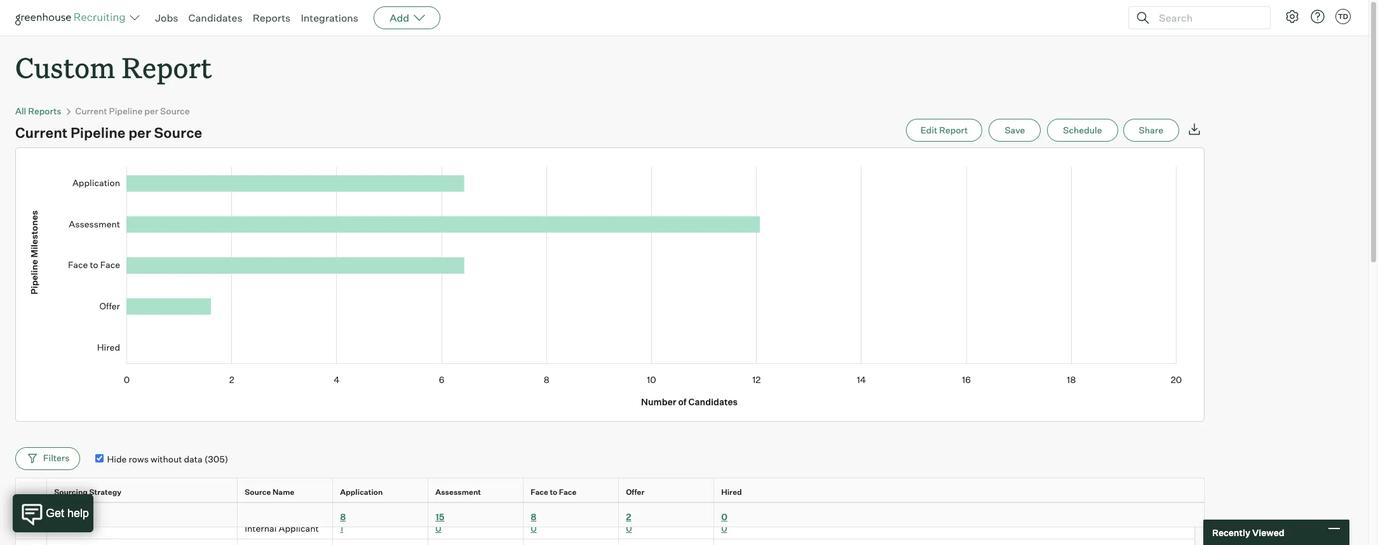 Task type: vqa. For each thing, say whether or not it's contained in the screenshot.
Assessment column header
yes



Task type: describe. For each thing, give the bounding box(es) containing it.
7
[[28, 523, 33, 534]]

td button
[[1333, 6, 1354, 27]]

row containing 7
[[15, 515, 1196, 540]]

recently
[[1213, 527, 1251, 538]]

recently viewed
[[1213, 527, 1285, 538]]

1 vertical spatial reports
[[28, 106, 61, 116]]

schedule button
[[1048, 119, 1118, 142]]

integrations link
[[301, 11, 359, 24]]

1 link
[[340, 523, 343, 534]]

2
[[626, 512, 631, 523]]

(305)
[[204, 454, 228, 464]]

application
[[340, 488, 383, 497]]

15 link
[[435, 512, 445, 523]]

1 8 from the left
[[340, 512, 346, 523]]

filter image
[[26, 453, 37, 463]]

td
[[1338, 12, 1349, 21]]

add
[[390, 11, 409, 24]]

application column header
[[333, 479, 431, 506]]

edit report link
[[906, 119, 983, 142]]

hide
[[107, 454, 127, 464]]

7 cell from the left
[[619, 540, 714, 545]]

column header for the sourcing strategy column header
[[15, 479, 50, 506]]

sourcing strategy
[[54, 488, 121, 497]]

internal applicant
[[245, 523, 319, 534]]

2 link
[[626, 512, 631, 523]]

source inside "source name" column header
[[245, 488, 271, 497]]

8 cell from the left
[[714, 540, 1196, 545]]

4 row from the top
[[15, 540, 1196, 545]]

sourcing strategy column header
[[47, 479, 240, 506]]

2 8 link from the left
[[531, 512, 537, 523]]

total column header
[[47, 503, 238, 527]]

row containing sourcing strategy
[[15, 478, 1205, 506]]

applicant
[[279, 523, 319, 534]]

without
[[151, 454, 182, 464]]

reports link
[[253, 11, 291, 24]]

rows
[[129, 454, 149, 464]]

schedule
[[1064, 125, 1102, 135]]

2 cell from the left
[[47, 540, 238, 545]]

4 cell from the left
[[333, 540, 428, 545]]

1 vertical spatial per
[[128, 124, 151, 141]]

candidates link
[[188, 11, 243, 24]]

add button
[[374, 6, 441, 29]]

sourcing
[[54, 488, 88, 497]]

offer column header
[[619, 479, 717, 506]]

column header down the name
[[238, 503, 333, 527]]

hired
[[722, 488, 742, 497]]

15
[[435, 512, 445, 523]]

1 face from the left
[[531, 488, 548, 497]]

0 vertical spatial current pipeline per source
[[75, 106, 190, 116]]

table containing total
[[15, 366, 1205, 545]]

offer
[[626, 488, 645, 497]]

custom
[[15, 48, 115, 86]]

strategy
[[89, 488, 121, 497]]

1
[[340, 523, 343, 534]]

share button
[[1123, 119, 1180, 142]]

custom report
[[15, 48, 212, 86]]

hide rows without data (305)
[[107, 454, 228, 464]]

6 cell from the left
[[524, 540, 619, 545]]

source name column header
[[238, 479, 336, 506]]



Task type: locate. For each thing, give the bounding box(es) containing it.
0 horizontal spatial current
[[15, 124, 68, 141]]

report right edit
[[940, 125, 968, 135]]

download image
[[1187, 122, 1203, 137]]

2 face from the left
[[559, 488, 577, 497]]

column header down "filter" image
[[15, 479, 50, 506]]

1 horizontal spatial face
[[559, 488, 577, 497]]

2 row from the top
[[15, 503, 1205, 528]]

1 horizontal spatial 8 link
[[531, 512, 537, 523]]

current pipeline per source down custom report
[[75, 106, 190, 116]]

viewed
[[1253, 527, 1285, 538]]

report for edit report
[[940, 125, 968, 135]]

pipeline
[[109, 106, 143, 116], [71, 124, 126, 141]]

report for custom report
[[122, 48, 212, 86]]

5 cell from the left
[[428, 540, 524, 545]]

candidates
[[188, 11, 243, 24]]

face left to
[[531, 488, 548, 497]]

1 vertical spatial current pipeline per source
[[15, 124, 202, 141]]

save button
[[989, 119, 1041, 142]]

0 horizontal spatial 8 link
[[340, 512, 346, 523]]

name
[[273, 488, 294, 497]]

all reports link
[[15, 106, 61, 116]]

8 link up 1
[[340, 512, 346, 523]]

assessment
[[435, 488, 481, 497]]

0
[[722, 512, 728, 523], [435, 523, 442, 534], [531, 523, 537, 534], [626, 523, 632, 534], [722, 523, 728, 534]]

8 link down face to face
[[531, 512, 537, 523]]

cell
[[15, 540, 47, 545], [47, 540, 238, 545], [238, 540, 333, 545], [333, 540, 428, 545], [428, 540, 524, 545], [524, 540, 619, 545], [619, 540, 714, 545], [714, 540, 1196, 545]]

source
[[160, 106, 190, 116], [154, 124, 202, 141], [245, 488, 271, 497]]

jobs link
[[155, 11, 178, 24]]

1 vertical spatial report
[[940, 125, 968, 135]]

current down all reports on the top left of page
[[15, 124, 68, 141]]

data
[[184, 454, 203, 464]]

pipeline down current pipeline per source "link"
[[71, 124, 126, 141]]

per down custom report
[[144, 106, 158, 116]]

current pipeline per source
[[75, 106, 190, 116], [15, 124, 202, 141]]

face
[[531, 488, 548, 497], [559, 488, 577, 497]]

reports right candidates
[[253, 11, 291, 24]]

row containing total
[[15, 503, 1205, 528]]

source name
[[245, 488, 294, 497]]

report down jobs link
[[122, 48, 212, 86]]

all reports
[[15, 106, 61, 116]]

filters
[[43, 452, 70, 463]]

all
[[15, 106, 26, 116]]

reports
[[253, 11, 291, 24], [28, 106, 61, 116]]

save and schedule this report to revisit it! element
[[989, 119, 1048, 142]]

8 down face to face
[[531, 512, 537, 523]]

0 vertical spatial reports
[[253, 11, 291, 24]]

face right to
[[559, 488, 577, 497]]

to
[[550, 488, 558, 497]]

1 vertical spatial pipeline
[[71, 124, 126, 141]]

1 cell from the left
[[15, 540, 47, 545]]

1 horizontal spatial current
[[75, 106, 107, 116]]

edit report
[[921, 125, 968, 135]]

7 cell
[[15, 515, 47, 540]]

Hide rows without data (305) checkbox
[[96, 454, 104, 462]]

share
[[1139, 125, 1164, 135]]

face to face
[[531, 488, 577, 497]]

integrations
[[301, 11, 359, 24]]

per
[[144, 106, 158, 116], [128, 124, 151, 141]]

0 horizontal spatial report
[[122, 48, 212, 86]]

0 horizontal spatial face
[[531, 488, 548, 497]]

report
[[122, 48, 212, 86], [940, 125, 968, 135]]

1 row from the top
[[15, 478, 1205, 506]]

3 cell from the left
[[238, 540, 333, 545]]

save
[[1005, 125, 1025, 135]]

column header for total column header
[[15, 503, 47, 527]]

total
[[54, 512, 76, 523]]

current down custom report
[[75, 106, 107, 116]]

0 vertical spatial source
[[160, 106, 190, 116]]

pipeline down custom report
[[109, 106, 143, 116]]

0 vertical spatial current
[[75, 106, 107, 116]]

assessment column header
[[428, 479, 526, 506]]

Search text field
[[1156, 9, 1259, 27]]

reports right all
[[28, 106, 61, 116]]

row
[[15, 478, 1205, 506], [15, 503, 1205, 528], [15, 515, 1196, 540], [15, 540, 1196, 545]]

face to face column header
[[524, 479, 622, 506]]

current
[[75, 106, 107, 116], [15, 124, 68, 141]]

td button
[[1336, 9, 1351, 24]]

current pipeline per source link
[[75, 106, 190, 116]]

table
[[15, 366, 1205, 545]]

1 horizontal spatial 8
[[531, 512, 537, 523]]

1 8 link from the left
[[340, 512, 346, 523]]

0 vertical spatial per
[[144, 106, 158, 116]]

edit
[[921, 125, 938, 135]]

1 horizontal spatial report
[[940, 125, 968, 135]]

0 horizontal spatial 8
[[340, 512, 346, 523]]

0 link
[[722, 512, 728, 523], [435, 523, 442, 534], [531, 523, 537, 534], [626, 523, 632, 534], [722, 523, 728, 534]]

configure image
[[1285, 9, 1300, 24]]

internal
[[245, 523, 277, 534]]

0 horizontal spatial reports
[[28, 106, 61, 116]]

8 up 1
[[340, 512, 346, 523]]

2 vertical spatial source
[[245, 488, 271, 497]]

1 vertical spatial current
[[15, 124, 68, 141]]

1 horizontal spatial reports
[[253, 11, 291, 24]]

column header left total
[[15, 503, 47, 527]]

jobs
[[155, 11, 178, 24]]

greenhouse recruiting image
[[15, 10, 130, 25]]

8 link
[[340, 512, 346, 523], [531, 512, 537, 523]]

current pipeline per source down current pipeline per source "link"
[[15, 124, 202, 141]]

1 vertical spatial source
[[154, 124, 202, 141]]

8
[[340, 512, 346, 523], [531, 512, 537, 523]]

column header
[[15, 479, 50, 506], [15, 503, 47, 527], [238, 503, 333, 527]]

2 8 from the left
[[531, 512, 537, 523]]

per down current pipeline per source "link"
[[128, 124, 151, 141]]

3 row from the top
[[15, 515, 1196, 540]]

0 vertical spatial pipeline
[[109, 106, 143, 116]]

0 vertical spatial report
[[122, 48, 212, 86]]



